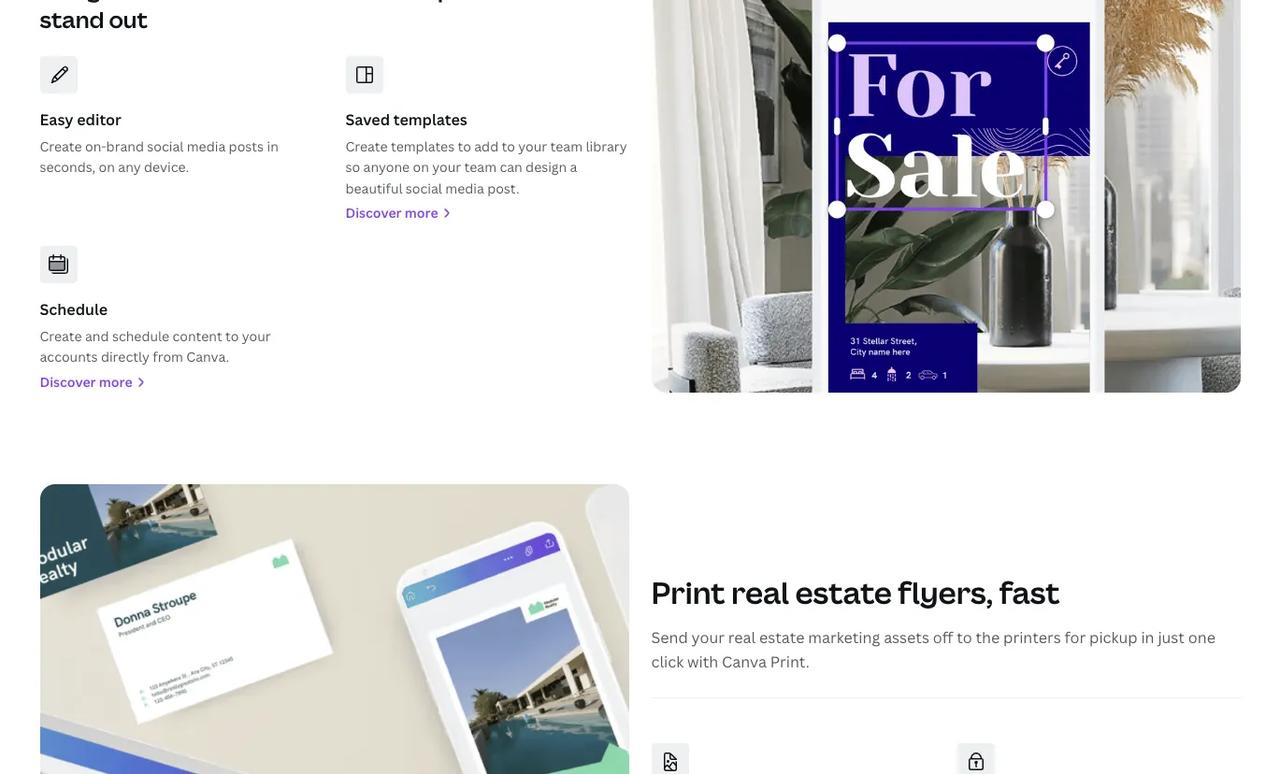 Task type: locate. For each thing, give the bounding box(es) containing it.
discover
[[346, 204, 402, 222], [40, 373, 96, 391]]

flyers,
[[898, 572, 993, 612]]

0 vertical spatial media
[[187, 137, 226, 155]]

canva.
[[186, 348, 229, 366]]

1 horizontal spatial on
[[413, 158, 429, 176]]

0 vertical spatial social
[[147, 137, 184, 155]]

0 horizontal spatial discover more
[[40, 373, 132, 391]]

real inside design with creative real estate templates that stand out
[[268, 0, 312, 5]]

easy
[[40, 110, 73, 130]]

create up accounts
[[40, 327, 82, 345]]

social down anyone
[[406, 179, 442, 197]]

your inside schedule create and schedule content to your accounts directly from canva.
[[242, 327, 271, 345]]

on left any
[[99, 158, 115, 176]]

1 vertical spatial estate
[[795, 572, 892, 612]]

1 vertical spatial real
[[731, 572, 789, 612]]

just
[[1158, 628, 1185, 648]]

estate
[[316, 0, 389, 5], [795, 572, 892, 612], [759, 628, 805, 648]]

in inside send your real estate marketing assets off to the printers for pickup in just one click with canva print.
[[1141, 628, 1154, 648]]

discover more link down from
[[40, 372, 323, 393]]

seconds,
[[40, 158, 96, 176]]

media
[[187, 137, 226, 155], [445, 179, 484, 197]]

with
[[118, 0, 166, 5], [687, 652, 718, 672]]

device.
[[144, 158, 189, 176]]

discover more down beautiful
[[346, 204, 438, 222]]

0 horizontal spatial discover more link
[[40, 372, 323, 393]]

your right send
[[692, 628, 725, 648]]

printers
[[1003, 628, 1061, 648]]

team
[[550, 137, 583, 155], [464, 158, 497, 176]]

0 horizontal spatial discover
[[40, 373, 96, 391]]

0 vertical spatial discover
[[346, 204, 402, 222]]

social inside easy editor create on-brand social media posts in seconds, on any device.
[[147, 137, 184, 155]]

0 horizontal spatial more
[[99, 373, 132, 391]]

pickup
[[1090, 628, 1138, 648]]

discover more
[[346, 204, 438, 222], [40, 373, 132, 391]]

in left just
[[1141, 628, 1154, 648]]

0 vertical spatial estate
[[316, 0, 389, 5]]

on inside easy editor create on-brand social media posts in seconds, on any device.
[[99, 158, 115, 176]]

1 vertical spatial discover more link
[[40, 372, 323, 393]]

content
[[173, 327, 222, 345]]

2 vertical spatial estate
[[759, 628, 805, 648]]

more down directly
[[99, 373, 132, 391]]

beautiful
[[346, 179, 403, 197]]

team up a
[[550, 137, 583, 155]]

templates up anyone
[[391, 137, 455, 155]]

1 vertical spatial templates
[[393, 110, 467, 130]]

media left posts
[[187, 137, 226, 155]]

editing text for real estate flyer in canva image
[[651, 0, 1240, 393]]

0 horizontal spatial social
[[147, 137, 184, 155]]

post.
[[487, 179, 520, 197]]

1 horizontal spatial in
[[1141, 628, 1154, 648]]

creative
[[171, 0, 263, 5]]

media left post.
[[445, 179, 484, 197]]

0 horizontal spatial on
[[99, 158, 115, 176]]

design
[[40, 0, 114, 5]]

from
[[153, 348, 183, 366]]

more down anyone
[[405, 204, 438, 222]]

more
[[405, 204, 438, 222], [99, 373, 132, 391]]

create up "seconds,"
[[40, 137, 82, 155]]

1 horizontal spatial social
[[406, 179, 442, 197]]

to right off
[[957, 628, 972, 648]]

1 vertical spatial media
[[445, 179, 484, 197]]

2 on from the left
[[413, 158, 429, 176]]

templates
[[393, 0, 507, 5], [393, 110, 467, 130], [391, 137, 455, 155]]

to left add
[[458, 137, 471, 155]]

to up the canva.
[[225, 327, 239, 345]]

can
[[500, 158, 522, 176]]

0 horizontal spatial team
[[464, 158, 497, 176]]

1 vertical spatial discover more
[[40, 373, 132, 391]]

marketing
[[808, 628, 880, 648]]

on
[[99, 158, 115, 176], [413, 158, 429, 176]]

social up device.
[[147, 137, 184, 155]]

send your real estate marketing assets off to the printers for pickup in just one click with canva print.
[[651, 628, 1216, 672]]

discover more link
[[346, 203, 629, 224], [40, 372, 323, 393]]

create for easy
[[40, 137, 82, 155]]

create inside saved templates create templates to add to your team library so anyone on your team can design a beautiful social media post.
[[346, 137, 388, 155]]

1 vertical spatial discover
[[40, 373, 96, 391]]

add
[[474, 137, 499, 155]]

discover down accounts
[[40, 373, 96, 391]]

1 horizontal spatial media
[[445, 179, 484, 197]]

1 vertical spatial more
[[99, 373, 132, 391]]

templates left the 'that' at the left of the page
[[393, 0, 507, 5]]

with right click
[[687, 652, 718, 672]]

create
[[40, 137, 82, 155], [346, 137, 388, 155], [40, 327, 82, 345]]

discover down beautiful
[[346, 204, 402, 222]]

your
[[518, 137, 547, 155], [432, 158, 461, 176], [242, 327, 271, 345], [692, 628, 725, 648]]

1 on from the left
[[99, 158, 115, 176]]

create up the so
[[346, 137, 388, 155]]

0 vertical spatial discover more link
[[346, 203, 629, 224]]

0 vertical spatial more
[[405, 204, 438, 222]]

discover more down accounts
[[40, 373, 132, 391]]

to inside schedule create and schedule content to your accounts directly from canva.
[[225, 327, 239, 345]]

saved
[[346, 110, 390, 130]]

1 horizontal spatial discover more
[[346, 204, 438, 222]]

0 horizontal spatial with
[[118, 0, 166, 5]]

real
[[268, 0, 312, 5], [731, 572, 789, 612], [728, 628, 756, 648]]

in right posts
[[267, 137, 279, 155]]

with right design
[[118, 0, 166, 5]]

templates right saved
[[393, 110, 467, 130]]

0 vertical spatial team
[[550, 137, 583, 155]]

so
[[346, 158, 360, 176]]

0 vertical spatial in
[[267, 137, 279, 155]]

to
[[458, 137, 471, 155], [502, 137, 515, 155], [225, 327, 239, 345], [957, 628, 972, 648]]

discover more link down post.
[[346, 203, 629, 224]]

brand
[[106, 137, 144, 155]]

1 vertical spatial social
[[406, 179, 442, 197]]

for
[[1065, 628, 1086, 648]]

social inside saved templates create templates to add to your team library so anyone on your team can design a beautiful social media post.
[[406, 179, 442, 197]]

0 vertical spatial with
[[118, 0, 166, 5]]

on right anyone
[[413, 158, 429, 176]]

0 horizontal spatial in
[[267, 137, 279, 155]]

your right content
[[242, 327, 271, 345]]

create inside easy editor create on-brand social media posts in seconds, on any device.
[[40, 137, 82, 155]]

2 vertical spatial real
[[728, 628, 756, 648]]

team down add
[[464, 158, 497, 176]]

1 vertical spatial with
[[687, 652, 718, 672]]

in inside easy editor create on-brand social media posts in seconds, on any device.
[[267, 137, 279, 155]]

1 vertical spatial team
[[464, 158, 497, 176]]

fast
[[999, 572, 1060, 612]]

0 vertical spatial real
[[268, 0, 312, 5]]

1 horizontal spatial team
[[550, 137, 583, 155]]

0 vertical spatial templates
[[393, 0, 507, 5]]

in
[[267, 137, 279, 155], [1141, 628, 1154, 648]]

templates inside design with creative real estate templates that stand out
[[393, 0, 507, 5]]

1 vertical spatial in
[[1141, 628, 1154, 648]]

0 horizontal spatial media
[[187, 137, 226, 155]]

social
[[147, 137, 184, 155], [406, 179, 442, 197]]

directly
[[101, 348, 150, 366]]

1 horizontal spatial with
[[687, 652, 718, 672]]



Task type: vqa. For each thing, say whether or not it's contained in the screenshot.
"use"
no



Task type: describe. For each thing, give the bounding box(es) containing it.
your right anyone
[[432, 158, 461, 176]]

with inside design with creative real estate templates that stand out
[[118, 0, 166, 5]]

schedule create and schedule content to your accounts directly from canva.
[[40, 300, 271, 366]]

on inside saved templates create templates to add to your team library so anyone on your team can design a beautiful social media post.
[[413, 158, 429, 176]]

estate inside send your real estate marketing assets off to the printers for pickup in just one click with canva print.
[[759, 628, 805, 648]]

to inside send your real estate marketing assets off to the printers for pickup in just one click with canva print.
[[957, 628, 972, 648]]

send
[[651, 628, 688, 648]]

the
[[976, 628, 1000, 648]]

print.
[[770, 652, 810, 672]]

estate inside design with creative real estate templates that stand out
[[316, 0, 389, 5]]

with inside send your real estate marketing assets off to the printers for pickup in just one click with canva print.
[[687, 652, 718, 672]]

1 horizontal spatial discover
[[346, 204, 402, 222]]

stand
[[40, 4, 104, 35]]

and
[[85, 327, 109, 345]]

your up design
[[518, 137, 547, 155]]

one
[[1188, 628, 1216, 648]]

real estate marketing visuals across different layouts from canva image
[[40, 485, 629, 774]]

print
[[651, 572, 725, 612]]

editor
[[77, 110, 122, 130]]

media inside saved templates create templates to add to your team library so anyone on your team can design a beautiful social media post.
[[445, 179, 484, 197]]

off
[[933, 628, 953, 648]]

schedule
[[40, 300, 108, 320]]

accounts
[[40, 348, 98, 366]]

create for saved
[[346, 137, 388, 155]]

0 vertical spatial discover more
[[346, 204, 438, 222]]

on-
[[85, 137, 106, 155]]

out
[[109, 4, 148, 35]]

library
[[586, 137, 627, 155]]

canva
[[722, 652, 767, 672]]

print real estate flyers, fast
[[651, 572, 1060, 612]]

posts
[[229, 137, 264, 155]]

easy editor create on-brand social media posts in seconds, on any device.
[[40, 110, 279, 176]]

design
[[526, 158, 567, 176]]

real inside send your real estate marketing assets off to the printers for pickup in just one click with canva print.
[[728, 628, 756, 648]]

2 vertical spatial templates
[[391, 137, 455, 155]]

your inside send your real estate marketing assets off to the printers for pickup in just one click with canva print.
[[692, 628, 725, 648]]

assets
[[884, 628, 929, 648]]

a
[[570, 158, 577, 176]]

create inside schedule create and schedule content to your accounts directly from canva.
[[40, 327, 82, 345]]

saved templates create templates to add to your team library so anyone on your team can design a beautiful social media post.
[[346, 110, 627, 197]]

click
[[651, 652, 684, 672]]

schedule
[[112, 327, 169, 345]]

anyone
[[363, 158, 410, 176]]

1 horizontal spatial more
[[405, 204, 438, 222]]

media inside easy editor create on-brand social media posts in seconds, on any device.
[[187, 137, 226, 155]]

any
[[118, 158, 141, 176]]

1 horizontal spatial discover more link
[[346, 203, 629, 224]]

to up can
[[502, 137, 515, 155]]

design with creative real estate templates that stand out
[[40, 0, 560, 35]]

that
[[512, 0, 560, 5]]



